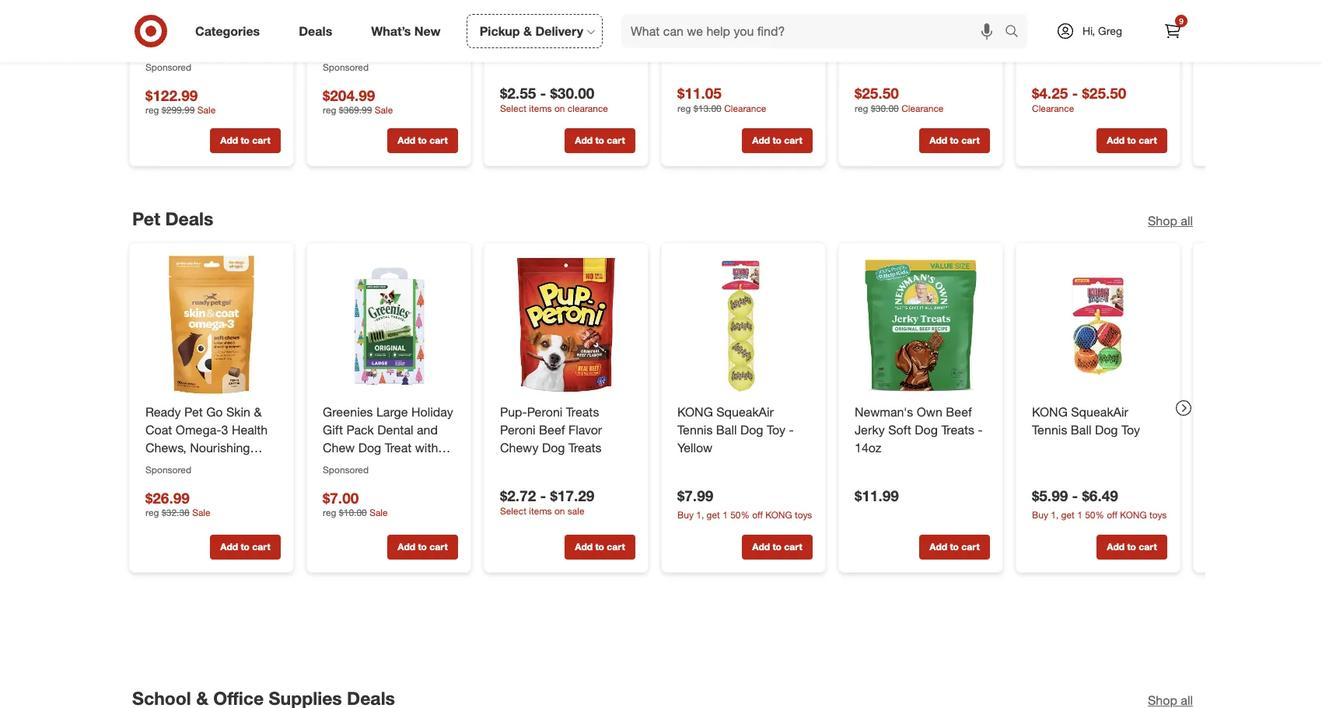 Task type: describe. For each thing, give the bounding box(es) containing it.
reclining
[[385, 55, 437, 71]]

get inside $5.99 - $6.49 buy 1, get 1 50% off kong toys
[[1062, 509, 1075, 521]]

outdoor inside outdoor ceramic family planter - opalhouse™
[[1033, 2, 1079, 17]]

deals link
[[286, 14, 352, 48]]

$204.99
[[323, 86, 375, 104]]

get inside $7.99 buy 1, get 1 50% off kong toys
[[707, 509, 720, 521]]

sale for $204.99
[[375, 105, 393, 117]]

kong squeakair tennis ball dog toy link
[[1033, 403, 1165, 439]]

0 vertical spatial 3
[[221, 422, 228, 438]]

and inside ready pet go skin & coat omega-3 health chews, nourishing omega-3 fish oil for dogs skin & coat and heart & joint support, fish & cheese flavor, 90ct
[[247, 475, 268, 491]]

squeakair for $5.99 - $6.49
[[1072, 404, 1129, 420]]

planter inside self-watering indoor outdoor planter pots - room essentials™
[[550, 20, 589, 35]]

flavor inside the pup-peroni treats peroni beef flavor chewy dog treats
[[569, 422, 602, 438]]

0 vertical spatial deals
[[299, 23, 332, 39]]

duraseason fabric™ outdoor chair cushion - threshold™ link
[[855, 1, 987, 54]]

$32.38
[[162, 507, 190, 519]]

$30.00 for $2.55 - $30.00
[[551, 85, 595, 102]]

- inside $4.25 - $25.50 clearance
[[1073, 85, 1079, 102]]

shop for first shop all link
[[1148, 213, 1178, 229]]

opalhouse™
[[1033, 37, 1100, 53]]

fabric™
[[927, 2, 968, 17]]

1 horizontal spatial fish
[[202, 458, 224, 473]]

watering
[[526, 2, 576, 17]]

recliner
[[146, 37, 191, 53]]

rattan
[[229, 2, 266, 17]]

lounge inside costway patio rattan lounge chair chaise recliner back adjustable cushioned outdoor red
[[146, 20, 187, 35]]

$26.99 reg $32.38 sale
[[146, 489, 211, 519]]

$17.29
[[551, 487, 595, 505]]

what's new link
[[358, 14, 460, 48]]

adjustable for $122.99
[[146, 55, 204, 71]]

ball for $5.99
[[1071, 422, 1092, 438]]

1, inside $5.99 - $6.49 buy 1, get 1 50% off kong toys
[[1051, 509, 1059, 521]]

dog inside newman's own beef jerky soft dog treats - 14oz
[[915, 422, 938, 438]]

select for $2.72 - $17.29
[[500, 506, 527, 517]]

flavor,
[[229, 511, 265, 526]]

$11.05
[[678, 84, 722, 102]]

$6.49
[[1083, 487, 1119, 505]]

chicken
[[323, 458, 368, 473]]

2pcs
[[375, 2, 407, 17]]

- inside the kong squeakair tennis ball dog toy - yellow
[[789, 422, 794, 438]]

reg for $25.50
[[855, 103, 869, 115]]

$7.00
[[323, 489, 359, 507]]

toys inside $7.99 buy 1, get 1 50% off kong toys
[[795, 509, 813, 521]]

back
[[194, 37, 223, 53]]

self-
[[500, 2, 526, 17]]

chaise inside costway patio rattan lounge chair chaise recliner back adjustable cushioned outdoor red
[[224, 20, 262, 35]]

search
[[998, 25, 1036, 40]]

search button
[[998, 14, 1036, 51]]

$5.99
[[1033, 487, 1069, 505]]

clearance
[[568, 103, 608, 115]]

sponsored for $122.99
[[146, 61, 192, 73]]

pickup & delivery
[[480, 23, 584, 39]]

2 all from the top
[[1181, 693, 1194, 709]]

$122.99
[[146, 86, 198, 104]]

$10.00
[[339, 507, 367, 519]]

soft
[[889, 422, 912, 438]]

what's new
[[371, 23, 441, 39]]

1 vertical spatial peroni
[[500, 422, 536, 438]]

items for $2.55
[[529, 103, 552, 115]]

own
[[917, 404, 943, 420]]

pup-peroni treats peroni beef flavor chewy dog treats
[[500, 404, 602, 455]]

costway patio rattan lounge chair chaise recliner back adjustable cushioned outdoor red
[[146, 2, 268, 88]]

- inside self-watering indoor outdoor planter pots - room essentials™
[[621, 20, 626, 35]]

0 horizontal spatial deals
[[165, 208, 213, 229]]

$7.00 reg $10.00 sale
[[323, 489, 388, 519]]

sale for $7.00
[[370, 507, 388, 519]]

ready pet go skin & coat omega-3 health chews, nourishing omega-3 fish oil for dogs skin & coat and heart & joint support, fish & cheese flavor, 90ct
[[146, 404, 271, 544]]

1 vertical spatial omega-
[[146, 458, 191, 473]]

& up joint
[[206, 475, 214, 491]]

doormat banana leaf - threshold™ link
[[678, 1, 810, 37]]

holiday
[[412, 404, 453, 420]]

self-watering indoor outdoor planter pots - room essentials™ link
[[500, 1, 633, 54]]

sponsored for $204.99
[[323, 61, 369, 73]]

joint
[[191, 493, 218, 509]]

toy for $7.99
[[767, 422, 786, 438]]

buy inside $5.99 - $6.49 buy 1, get 1 50% off kong toys
[[1033, 509, 1049, 521]]

$11.05 reg $13.00 clearance
[[678, 84, 767, 114]]

jerky
[[855, 422, 885, 438]]

2 shop all link from the top
[[1148, 692, 1194, 709]]

ceramic
[[1082, 2, 1129, 17]]

chewy
[[500, 440, 539, 455]]

sale
[[568, 506, 585, 517]]

duraseason fabric™ outdoor chair cushion - threshold™
[[855, 2, 984, 53]]

nourishing
[[190, 440, 250, 455]]

$2.55 - $30.00 select items on clearance
[[500, 85, 608, 115]]

support,
[[222, 493, 271, 509]]

costway 2pcs outdoor patio lounge chair chaise fabric adjustable reclining armrest black link
[[323, 1, 455, 88]]

- inside $2.55 - $30.00 select items on clearance
[[540, 85, 546, 102]]

clearance for $25.50
[[902, 103, 944, 115]]

0 vertical spatial skin
[[226, 404, 251, 420]]

costway for $122.99
[[146, 2, 194, 17]]

reg for $26.99
[[146, 507, 159, 519]]

tennis for $5.99 - $6.49
[[1033, 422, 1068, 438]]

2 vertical spatial treats
[[569, 440, 602, 455]]

flavor inside greenies large holiday gift pack dental and chew dog treat with chicken flavor - 6oz/4ct
[[372, 458, 405, 473]]

clearance for $11.05
[[725, 103, 767, 114]]

pickup & delivery link
[[467, 14, 603, 48]]

outdoor inside costway 2pcs outdoor patio lounge chair chaise fabric adjustable reclining armrest black
[[323, 20, 369, 35]]

large
[[377, 404, 408, 420]]

$4.25 - $25.50 clearance
[[1033, 85, 1127, 115]]

duraseason
[[855, 2, 923, 17]]

room
[[500, 37, 534, 53]]

dental
[[378, 422, 414, 438]]

$299.99
[[162, 105, 195, 117]]

$204.99 reg $369.99 sale
[[323, 86, 393, 117]]

essentials™
[[537, 37, 600, 53]]

pack
[[347, 422, 374, 438]]

chair inside costway patio rattan lounge chair chaise recliner back adjustable cushioned outdoor red
[[191, 20, 220, 35]]

newman's
[[855, 404, 914, 420]]

treats inside newman's own beef jerky soft dog treats - 14oz
[[942, 422, 975, 438]]

$122.99 reg $299.99 sale
[[146, 86, 216, 117]]

ready
[[146, 404, 181, 420]]

new
[[415, 23, 441, 39]]

gift
[[323, 422, 343, 438]]

outdoor ceramic family planter - opalhouse™ link
[[1033, 1, 1165, 54]]

0 horizontal spatial 3
[[191, 458, 198, 473]]

lounge inside costway 2pcs outdoor patio lounge chair chaise fabric adjustable reclining armrest black
[[404, 20, 446, 35]]

self-watering indoor outdoor planter pots - room essentials™
[[500, 2, 626, 53]]

health
[[232, 422, 268, 438]]

- inside greenies large holiday gift pack dental and chew dog treat with chicken flavor - 6oz/4ct
[[409, 458, 414, 473]]

cushion
[[938, 20, 984, 35]]

greenies large holiday gift pack dental and chew dog treat with chicken flavor - 6oz/4ct link
[[323, 403, 455, 491]]

beef inside the pup-peroni treats peroni beef flavor chewy dog treats
[[539, 422, 565, 438]]

$2.72
[[500, 487, 536, 505]]

reg for $204.99
[[323, 105, 337, 117]]

newman's own beef jerky soft dog treats - 14oz
[[855, 404, 983, 455]]

on for $30.00
[[555, 103, 565, 115]]

greenies large holiday gift pack dental and chew dog treat with chicken flavor - 6oz/4ct
[[323, 404, 453, 491]]



Task type: locate. For each thing, give the bounding box(es) containing it.
for
[[246, 458, 261, 473]]

1 buy 1, get 1 50% off kong toys button from the left
[[1033, 508, 1167, 522]]

outdoor up $299.99
[[146, 73, 192, 88]]

0 horizontal spatial squeakair
[[717, 404, 774, 420]]

off inside $7.99 buy 1, get 1 50% off kong toys
[[753, 509, 763, 521]]

1 horizontal spatial 1,
[[1051, 509, 1059, 521]]

patio
[[197, 2, 226, 17], [373, 20, 401, 35]]

0 horizontal spatial tennis
[[678, 422, 713, 438]]

1 horizontal spatial 1
[[1078, 509, 1083, 521]]

0 vertical spatial shop
[[1148, 213, 1178, 229]]

patio inside costway 2pcs outdoor patio lounge chair chaise fabric adjustable reclining armrest black
[[373, 20, 401, 35]]

1 horizontal spatial ball
[[1071, 422, 1092, 438]]

sale inside $204.99 reg $369.99 sale
[[375, 105, 393, 117]]

3 up nourishing
[[221, 422, 228, 438]]

$30.00 inside $2.55 - $30.00 select items on clearance
[[551, 85, 595, 102]]

clearance inside the $11.05 reg $13.00 clearance
[[725, 103, 767, 114]]

50% inside $7.99 buy 1, get 1 50% off kong toys
[[731, 509, 750, 521]]

items inside $2.55 - $30.00 select items on clearance
[[529, 103, 552, 115]]

toy inside the kong squeakair tennis ball dog toy - yellow
[[767, 422, 786, 438]]

$25.50
[[855, 85, 899, 102], [1083, 85, 1127, 102]]

squeakair inside the kong squeakair tennis ball dog toy - yellow
[[717, 404, 774, 420]]

1 horizontal spatial buy
[[1033, 509, 1049, 521]]

threshold™ down doormat
[[678, 20, 740, 35]]

chair inside duraseason fabric™ outdoor chair cushion - threshold™
[[905, 20, 934, 35]]

greenies large holiday gift pack dental and chew dog treat with chicken flavor - 6oz/4ct image
[[320, 256, 458, 394], [320, 256, 458, 394]]

on inside $2.72 - $17.29 select items on sale
[[555, 506, 565, 517]]

1 vertical spatial 3
[[191, 458, 198, 473]]

2 ball from the left
[[1071, 422, 1092, 438]]

greg
[[1099, 24, 1123, 37]]

and inside greenies large holiday gift pack dental and chew dog treat with chicken flavor - 6oz/4ct
[[417, 422, 438, 438]]

reg for $7.00
[[323, 507, 337, 519]]

outdoor left what's
[[323, 20, 369, 35]]

skin up joint
[[178, 475, 202, 491]]

delivery
[[536, 23, 584, 39]]

2 planter from the left
[[1072, 20, 1111, 35]]

0 horizontal spatial adjustable
[[146, 55, 204, 71]]

clearance for $4.25
[[1033, 103, 1075, 115]]

1 horizontal spatial get
[[1062, 509, 1075, 521]]

omega- down go
[[176, 422, 221, 438]]

kong squeakair tennis ball dog toy - yellow link
[[678, 403, 810, 457]]

costway left 2pcs
[[323, 2, 371, 17]]

1 squeakair from the left
[[717, 404, 774, 420]]

skin up health
[[226, 404, 251, 420]]

dog
[[741, 422, 764, 438], [915, 422, 938, 438], [1096, 422, 1119, 438], [358, 440, 382, 455], [542, 440, 565, 455]]

buy 1, get 1 50% off kong toys button down the $6.49
[[1033, 508, 1167, 522]]

tennis up $5.99
[[1033, 422, 1068, 438]]

$13.00
[[694, 103, 722, 114]]

and down for
[[247, 475, 268, 491]]

1 horizontal spatial off
[[1107, 509, 1118, 521]]

what's
[[371, 23, 411, 39]]

cushioned
[[208, 55, 268, 71]]

2 off from the left
[[753, 509, 763, 521]]

costway for $204.99
[[323, 2, 371, 17]]

ready pet go skin & coat omega-3 health chews, nourishing omega-3 fish oil for dogs skin & coat and heart & joint support, fish & cheese flavor, 90ct image
[[142, 256, 281, 394], [142, 256, 281, 394]]

2 shop all from the top
[[1148, 693, 1194, 709]]

and up with
[[417, 422, 438, 438]]

pet deals
[[132, 208, 213, 229]]

dog inside the kong squeakair tennis ball dog toy
[[1096, 422, 1119, 438]]

0 vertical spatial pet
[[132, 208, 160, 229]]

$369.99
[[339, 105, 372, 117]]

dog down pack
[[358, 440, 382, 455]]

select
[[500, 103, 527, 115], [500, 506, 527, 517]]

treats right the pup-
[[566, 404, 599, 420]]

threshold™
[[678, 20, 740, 35], [863, 37, 926, 53]]

0 horizontal spatial planter
[[550, 20, 589, 35]]

$30.00 for $25.50
[[871, 103, 899, 115]]

all
[[1181, 213, 1194, 229], [1181, 693, 1194, 709]]

toy
[[767, 422, 786, 438], [1122, 422, 1141, 438]]

1 items from the top
[[529, 103, 552, 115]]

1 shop from the top
[[1148, 213, 1178, 229]]

planter inside outdoor ceramic family planter - opalhouse™
[[1072, 20, 1111, 35]]

2 horizontal spatial chair
[[905, 20, 934, 35]]

dog down own
[[915, 422, 938, 438]]

ball inside the kong squeakair tennis ball dog toy
[[1071, 422, 1092, 438]]

off inside $5.99 - $6.49 buy 1, get 1 50% off kong toys
[[1107, 509, 1118, 521]]

0 vertical spatial threshold™
[[678, 20, 740, 35]]

0 horizontal spatial off
[[753, 509, 763, 521]]

sale for $26.99
[[192, 507, 211, 519]]

lounge up recliner
[[146, 20, 187, 35]]

dog right chewy
[[542, 440, 565, 455]]

toys inside $5.99 - $6.49 buy 1, get 1 50% off kong toys
[[1150, 509, 1167, 521]]

to
[[241, 135, 250, 147], [418, 135, 427, 147], [596, 135, 605, 147], [773, 135, 782, 147], [950, 135, 959, 147], [1128, 135, 1137, 147], [241, 541, 250, 553], [418, 541, 427, 553], [596, 541, 605, 553], [773, 541, 782, 553], [950, 541, 959, 553], [1128, 541, 1137, 553]]

sale right $369.99
[[375, 105, 393, 117]]

1 costway from the left
[[146, 2, 194, 17]]

on inside $2.55 - $30.00 select items on clearance
[[555, 103, 565, 115]]

6oz/4ct
[[323, 475, 364, 491]]

1 horizontal spatial coat
[[217, 475, 244, 491]]

kong inside the kong squeakair tennis ball dog toy
[[1033, 404, 1068, 420]]

$11.99
[[855, 487, 899, 505]]

kong squeakair tennis ball dog toy - yellow
[[678, 404, 794, 455]]

outdoor inside costway patio rattan lounge chair chaise recliner back adjustable cushioned outdoor red
[[146, 73, 192, 88]]

patio up categories
[[197, 2, 226, 17]]

$7.99 buy 1, get 1 50% off kong toys
[[678, 487, 813, 521]]

select inside $2.55 - $30.00 select items on clearance
[[500, 103, 527, 115]]

0 vertical spatial shop all link
[[1148, 212, 1194, 230]]

2 shop from the top
[[1148, 693, 1178, 709]]

0 vertical spatial peroni
[[527, 404, 563, 420]]

0 horizontal spatial buy
[[678, 509, 694, 521]]

1 adjustable from the left
[[146, 55, 204, 71]]

1
[[1078, 509, 1083, 521], [723, 509, 728, 521]]

1 vertical spatial skin
[[178, 475, 202, 491]]

pup-peroni treats peroni beef flavor chewy dog treats image
[[497, 256, 636, 394], [497, 256, 636, 394]]

clearance
[[725, 103, 767, 114], [902, 103, 944, 115], [1033, 103, 1075, 115]]

1 vertical spatial threshold™
[[863, 37, 926, 53]]

items inside $2.72 - $17.29 select items on sale
[[529, 506, 552, 517]]

1 vertical spatial flavor
[[372, 458, 405, 473]]

1 50% from the left
[[1086, 509, 1105, 521]]

$25.50 inside $4.25 - $25.50 clearance
[[1083, 85, 1127, 102]]

greenies
[[323, 404, 373, 420]]

adjustable down recliner
[[146, 55, 204, 71]]

1 horizontal spatial 3
[[221, 422, 228, 438]]

1 get from the left
[[1062, 509, 1075, 521]]

dog inside the kong squeakair tennis ball dog toy - yellow
[[741, 422, 764, 438]]

costway inside costway patio rattan lounge chair chaise recliner back adjustable cushioned outdoor red
[[146, 2, 194, 17]]

What can we help you find? suggestions appear below search field
[[622, 14, 1009, 48]]

1 horizontal spatial squeakair
[[1072, 404, 1129, 420]]

categories
[[195, 23, 260, 39]]

1 vertical spatial treats
[[942, 422, 975, 438]]

2 buy from the left
[[678, 509, 694, 521]]

$25.50 inside the $25.50 reg $30.00 clearance
[[855, 85, 899, 102]]

squeakair for $7.99
[[717, 404, 774, 420]]

newman's own beef jerky soft dog treats - 14oz image
[[852, 256, 991, 394], [852, 256, 991, 394]]

1 horizontal spatial tennis
[[1033, 422, 1068, 438]]

reg inside $122.99 reg $299.99 sale
[[146, 105, 159, 117]]

dog up the $6.49
[[1096, 422, 1119, 438]]

reg inside $7.00 reg $10.00 sale
[[323, 507, 337, 519]]

adjustable inside costway patio rattan lounge chair chaise recliner back adjustable cushioned outdoor red
[[146, 55, 204, 71]]

sale right $299.99
[[198, 105, 216, 117]]

adjustable for $204.99
[[323, 55, 382, 71]]

buy 1, get 1 50% off kong toys button
[[1033, 508, 1167, 522], [678, 509, 813, 523]]

ball up the $6.49
[[1071, 422, 1092, 438]]

yellow
[[678, 440, 713, 455]]

$30.00 inside the $25.50 reg $30.00 clearance
[[871, 103, 899, 115]]

outdoor inside duraseason fabric™ outdoor chair cushion - threshold™
[[855, 20, 901, 35]]

sponsored for $7.00
[[323, 464, 369, 475]]

chair up armrest
[[323, 37, 352, 53]]

2 costway from the left
[[323, 2, 371, 17]]

1 buy from the left
[[1033, 509, 1049, 521]]

0 horizontal spatial chaise
[[224, 20, 262, 35]]

1 vertical spatial shop all
[[1148, 693, 1194, 709]]

2 squeakair from the left
[[1072, 404, 1129, 420]]

- inside $5.99 - $6.49 buy 1, get 1 50% off kong toys
[[1073, 487, 1079, 505]]

1 horizontal spatial adjustable
[[323, 55, 382, 71]]

0 horizontal spatial ball
[[717, 422, 737, 438]]

chair down fabric™
[[905, 20, 934, 35]]

beef inside newman's own beef jerky soft dog treats - 14oz
[[946, 404, 972, 420]]

0 horizontal spatial lounge
[[146, 20, 187, 35]]

1 inside $7.99 buy 1, get 1 50% off kong toys
[[723, 509, 728, 521]]

newman's own beef jerky soft dog treats - 14oz link
[[855, 403, 987, 457]]

0 horizontal spatial $30.00
[[551, 85, 595, 102]]

0 vertical spatial flavor
[[569, 422, 602, 438]]

costway inside costway 2pcs outdoor patio lounge chair chaise fabric adjustable reclining armrest black
[[323, 2, 371, 17]]

0 horizontal spatial get
[[707, 509, 720, 521]]

1 off from the left
[[1107, 509, 1118, 521]]

tennis inside the kong squeakair tennis ball dog toy
[[1033, 422, 1068, 438]]

0 vertical spatial treats
[[566, 404, 599, 420]]

0 horizontal spatial pet
[[132, 208, 160, 229]]

sponsored down chew
[[323, 464, 369, 475]]

coat
[[146, 422, 172, 438], [217, 475, 244, 491]]

1 horizontal spatial buy 1, get 1 50% off kong toys button
[[1033, 508, 1167, 522]]

1 on from the top
[[555, 103, 565, 115]]

& down $26.99
[[172, 511, 180, 526]]

reg for $11.05
[[678, 103, 691, 114]]

2 get from the left
[[707, 509, 720, 521]]

1 horizontal spatial chaise
[[356, 37, 394, 53]]

clearance inside the $25.50 reg $30.00 clearance
[[902, 103, 944, 115]]

1 inside $5.99 - $6.49 buy 1, get 1 50% off kong toys
[[1078, 509, 1083, 521]]

buy
[[1033, 509, 1049, 521], [678, 509, 694, 521]]

pet inside ready pet go skin & coat omega-3 health chews, nourishing omega-3 fish oil for dogs skin & coat and heart & joint support, fish & cheese flavor, 90ct
[[184, 404, 203, 420]]

select for $2.55 - $30.00
[[500, 103, 527, 115]]

kong squeakair tennis ball dog toy image
[[1029, 256, 1168, 394], [1029, 256, 1168, 394]]

flavor up "$17.29"
[[569, 422, 602, 438]]

0 horizontal spatial 50%
[[731, 509, 750, 521]]

2 tennis from the left
[[1033, 422, 1068, 438]]

ball up $7.99 buy 1, get 1 50% off kong toys
[[717, 422, 737, 438]]

flavor
[[569, 422, 602, 438], [372, 458, 405, 473]]

outdoor up family
[[1033, 2, 1079, 17]]

0 vertical spatial patio
[[197, 2, 226, 17]]

1 vertical spatial all
[[1181, 693, 1194, 709]]

on for $17.29
[[555, 506, 565, 517]]

dogs
[[146, 475, 175, 491]]

1,
[[1051, 509, 1059, 521], [697, 509, 704, 521]]

on left sale
[[555, 506, 565, 517]]

1 shop all from the top
[[1148, 213, 1194, 229]]

buy inside $7.99 buy 1, get 1 50% off kong toys
[[678, 509, 694, 521]]

get down $5.99
[[1062, 509, 1075, 521]]

1 horizontal spatial toy
[[1122, 422, 1141, 438]]

3
[[221, 422, 228, 438], [191, 458, 198, 473]]

threshold™ inside duraseason fabric™ outdoor chair cushion - threshold™
[[863, 37, 926, 53]]

0 vertical spatial and
[[417, 422, 438, 438]]

2 items from the top
[[529, 506, 552, 517]]

0 vertical spatial beef
[[946, 404, 972, 420]]

1 vertical spatial beef
[[539, 422, 565, 438]]

0 horizontal spatial 1,
[[697, 509, 704, 521]]

patio down 2pcs
[[373, 20, 401, 35]]

1 lounge from the left
[[146, 20, 187, 35]]

toy for $5.99 - $6.49
[[1122, 422, 1141, 438]]

fish down nourishing
[[202, 458, 224, 473]]

sale right $10.00
[[370, 507, 388, 519]]

patio inside costway patio rattan lounge chair chaise recliner back adjustable cushioned outdoor red
[[197, 2, 226, 17]]

- inside duraseason fabric™ outdoor chair cushion - threshold™
[[855, 37, 860, 53]]

0 vertical spatial $30.00
[[551, 85, 595, 102]]

ball for $7.99
[[717, 422, 737, 438]]

sale inside $26.99 reg $32.38 sale
[[192, 507, 211, 519]]

squeakair inside the kong squeakair tennis ball dog toy
[[1072, 404, 1129, 420]]

select down the $2.72
[[500, 506, 527, 517]]

1 toys from the left
[[1150, 509, 1167, 521]]

1 vertical spatial patio
[[373, 20, 401, 35]]

1 vertical spatial on
[[555, 506, 565, 517]]

treats up "$17.29"
[[569, 440, 602, 455]]

0 vertical spatial fish
[[202, 458, 224, 473]]

0 horizontal spatial costway
[[146, 2, 194, 17]]

coat down oil
[[217, 475, 244, 491]]

select inside $2.72 - $17.29 select items on sale
[[500, 506, 527, 517]]

off
[[1107, 509, 1118, 521], [753, 509, 763, 521]]

red
[[195, 73, 218, 88]]

0 vertical spatial omega-
[[176, 422, 221, 438]]

0 vertical spatial items
[[529, 103, 552, 115]]

kong
[[678, 404, 713, 420], [1033, 404, 1068, 420], [1121, 509, 1148, 521], [766, 509, 793, 521]]

kong squeakair tennis ball dog toy - yellow image
[[675, 256, 813, 394], [675, 256, 813, 394]]

0 horizontal spatial buy 1, get 1 50% off kong toys button
[[678, 509, 813, 523]]

1 vertical spatial and
[[247, 475, 268, 491]]

0 vertical spatial all
[[1181, 213, 1194, 229]]

sponsored down chews,
[[146, 464, 192, 475]]

get
[[1062, 509, 1075, 521], [707, 509, 720, 521]]

chaise inside costway 2pcs outdoor patio lounge chair chaise fabric adjustable reclining armrest black
[[356, 37, 394, 53]]

treats
[[566, 404, 599, 420], [942, 422, 975, 438], [569, 440, 602, 455]]

kong inside the kong squeakair tennis ball dog toy - yellow
[[678, 404, 713, 420]]

1 horizontal spatial flavor
[[569, 422, 602, 438]]

1, inside $7.99 buy 1, get 1 50% off kong toys
[[697, 509, 704, 521]]

1 vertical spatial deals
[[165, 208, 213, 229]]

sale inside $122.99 reg $299.99 sale
[[198, 105, 216, 117]]

dog inside greenies large holiday gift pack dental and chew dog treat with chicken flavor - 6oz/4ct
[[358, 440, 382, 455]]

chew
[[323, 440, 355, 455]]

1 horizontal spatial patio
[[373, 20, 401, 35]]

sale
[[198, 105, 216, 117], [375, 105, 393, 117], [192, 507, 211, 519], [370, 507, 388, 519]]

sale for $122.99
[[198, 105, 216, 117]]

1, down $5.99
[[1051, 509, 1059, 521]]

2 $25.50 from the left
[[1083, 85, 1127, 102]]

and
[[417, 422, 438, 438], [247, 475, 268, 491]]

lounge up fabric
[[404, 20, 446, 35]]

0 horizontal spatial fish
[[146, 511, 168, 526]]

tennis for $7.99
[[678, 422, 713, 438]]

2 horizontal spatial clearance
[[1033, 103, 1075, 115]]

sponsored up $204.99
[[323, 61, 369, 73]]

reg inside the $11.05 reg $13.00 clearance
[[678, 103, 691, 114]]

deals
[[299, 23, 332, 39], [165, 208, 213, 229]]

2 50% from the left
[[731, 509, 750, 521]]

dog inside the pup-peroni treats peroni beef flavor chewy dog treats
[[542, 440, 565, 455]]

1 toy from the left
[[767, 422, 786, 438]]

toy inside the kong squeakair tennis ball dog toy
[[1122, 422, 1141, 438]]

add to cart button
[[210, 129, 281, 154], [388, 129, 458, 154], [565, 129, 636, 154], [742, 129, 813, 154], [920, 129, 991, 154], [1097, 129, 1168, 154], [210, 535, 281, 560], [388, 535, 458, 560], [565, 535, 636, 560], [742, 535, 813, 560], [920, 535, 991, 560], [1097, 535, 1168, 560]]

2 1 from the left
[[723, 509, 728, 521]]

2 on from the top
[[555, 506, 565, 517]]

sale right $32.38
[[192, 507, 211, 519]]

2 buy 1, get 1 50% off kong toys button from the left
[[678, 509, 813, 523]]

coat down ready
[[146, 422, 172, 438]]

1 vertical spatial items
[[529, 506, 552, 517]]

pup-peroni treats peroni beef flavor chewy dog treats link
[[500, 403, 633, 457]]

1 vertical spatial pet
[[184, 404, 203, 420]]

$2.72 - $17.29 select items on sale
[[500, 487, 595, 517]]

doormat banana leaf - threshold™
[[678, 2, 808, 35]]

costway patio rattan lounge chair chaise recliner back adjustable cushioned outdoor red link
[[146, 1, 278, 88]]

select down the $2.55
[[500, 103, 527, 115]]

buy down $7.99
[[678, 509, 694, 521]]

1 vertical spatial fish
[[146, 511, 168, 526]]

1 horizontal spatial threshold™
[[863, 37, 926, 53]]

0 horizontal spatial toys
[[795, 509, 813, 521]]

items for $2.72
[[529, 506, 552, 517]]

flavor down treat
[[372, 458, 405, 473]]

lounge
[[146, 20, 187, 35], [404, 20, 446, 35]]

chair up back
[[191, 20, 220, 35]]

outdoor up room
[[500, 20, 547, 35]]

0 horizontal spatial threshold™
[[678, 20, 740, 35]]

cheese
[[183, 511, 226, 526]]

shop for first shop all link from the bottom
[[1148, 693, 1178, 709]]

1 $25.50 from the left
[[855, 85, 899, 102]]

sale inside $7.00 reg $10.00 sale
[[370, 507, 388, 519]]

chair inside costway 2pcs outdoor patio lounge chair chaise fabric adjustable reclining armrest black
[[323, 37, 352, 53]]

tennis inside the kong squeakair tennis ball dog toy - yellow
[[678, 422, 713, 438]]

hi,
[[1083, 24, 1096, 37]]

outdoor inside self-watering indoor outdoor planter pots - room essentials™
[[500, 20, 547, 35]]

0 vertical spatial chaise
[[224, 20, 262, 35]]

1 1, from the left
[[1051, 509, 1059, 521]]

heart
[[146, 493, 177, 509]]

ball inside the kong squeakair tennis ball dog toy - yellow
[[717, 422, 737, 438]]

2 select from the top
[[500, 506, 527, 517]]

clearance inside $4.25 - $25.50 clearance
[[1033, 103, 1075, 115]]

1, down $7.99
[[697, 509, 704, 521]]

1 horizontal spatial clearance
[[902, 103, 944, 115]]

1 horizontal spatial and
[[417, 422, 438, 438]]

1 horizontal spatial deals
[[299, 23, 332, 39]]

kong inside $5.99 - $6.49 buy 1, get 1 50% off kong toys
[[1121, 509, 1148, 521]]

buy 1, get 1 50% off kong toys button for $7.99
[[678, 509, 813, 523]]

reg inside the $25.50 reg $30.00 clearance
[[855, 103, 869, 115]]

kong squeakair tennis ball dog toy
[[1033, 404, 1141, 438]]

0 horizontal spatial toy
[[767, 422, 786, 438]]

1 horizontal spatial costway
[[323, 2, 371, 17]]

1 horizontal spatial planter
[[1072, 20, 1111, 35]]

1 vertical spatial select
[[500, 506, 527, 517]]

1 horizontal spatial beef
[[946, 404, 972, 420]]

outdoor down duraseason
[[855, 20, 901, 35]]

kong inside $7.99 buy 1, get 1 50% off kong toys
[[766, 509, 793, 521]]

1 all from the top
[[1181, 213, 1194, 229]]

sponsored for $26.99
[[146, 464, 192, 475]]

costway 2pcs outdoor patio lounge chair chaise fabric adjustable reclining armrest black
[[323, 2, 446, 88]]

& up health
[[254, 404, 262, 420]]

sponsored down recliner
[[146, 61, 192, 73]]

1 vertical spatial coat
[[217, 475, 244, 491]]

0 horizontal spatial patio
[[197, 2, 226, 17]]

0 horizontal spatial $25.50
[[855, 85, 899, 102]]

- inside newman's own beef jerky soft dog treats - 14oz
[[978, 422, 983, 438]]

omega- down chews,
[[146, 458, 191, 473]]

1 horizontal spatial pet
[[184, 404, 203, 420]]

& left joint
[[180, 493, 188, 509]]

on left clearance
[[555, 103, 565, 115]]

1 horizontal spatial 50%
[[1086, 509, 1105, 521]]

dog up $7.99 buy 1, get 1 50% off kong toys
[[741, 422, 764, 438]]

fabric
[[398, 37, 432, 53]]

fish up 90ct on the left of page
[[146, 511, 168, 526]]

reg inside $204.99 reg $369.99 sale
[[323, 105, 337, 117]]

reg
[[678, 103, 691, 114], [855, 103, 869, 115], [146, 105, 159, 117], [323, 105, 337, 117], [146, 507, 159, 519], [323, 507, 337, 519]]

- inside $2.72 - $17.29 select items on sale
[[540, 487, 546, 505]]

leaf
[[776, 2, 800, 17]]

$2.55
[[500, 85, 536, 102]]

buy 1, get 1 50% off kong toys button down $7.99
[[678, 509, 813, 523]]

1 planter from the left
[[550, 20, 589, 35]]

items down the $2.55
[[529, 103, 552, 115]]

threshold™ inside doormat banana leaf - threshold™
[[678, 20, 740, 35]]

beef right own
[[946, 404, 972, 420]]

adjustable inside costway 2pcs outdoor patio lounge chair chaise fabric adjustable reclining armrest black
[[323, 55, 382, 71]]

0 vertical spatial on
[[555, 103, 565, 115]]

tennis up yellow
[[678, 422, 713, 438]]

costway up recliner
[[146, 2, 194, 17]]

shop
[[1148, 213, 1178, 229], [1148, 693, 1178, 709]]

1 vertical spatial shop all link
[[1148, 692, 1194, 709]]

$30.00
[[551, 85, 595, 102], [871, 103, 899, 115]]

50% inside $5.99 - $6.49 buy 1, get 1 50% off kong toys
[[1086, 509, 1105, 521]]

90ct
[[146, 529, 170, 544]]

14oz
[[855, 440, 882, 455]]

1 horizontal spatial lounge
[[404, 20, 446, 35]]

- inside doormat banana leaf - threshold™
[[803, 2, 808, 17]]

1 shop all link from the top
[[1148, 212, 1194, 230]]

2 1, from the left
[[697, 509, 704, 521]]

9 link
[[1156, 14, 1191, 48]]

chews,
[[146, 440, 187, 455]]

chair
[[191, 20, 220, 35], [905, 20, 934, 35], [323, 37, 352, 53]]

1 ball from the left
[[717, 422, 737, 438]]

adjustable up armrest
[[323, 55, 382, 71]]

threshold™ down duraseason
[[863, 37, 926, 53]]

$25.50 reg $30.00 clearance
[[855, 85, 944, 115]]

2 toy from the left
[[1122, 422, 1141, 438]]

- inside outdoor ceramic family planter - opalhouse™
[[1115, 20, 1119, 35]]

& down self-
[[524, 23, 532, 39]]

buy down $5.99
[[1033, 509, 1049, 521]]

get down $7.99
[[707, 509, 720, 521]]

beef up "$17.29"
[[539, 422, 565, 438]]

2 lounge from the left
[[404, 20, 446, 35]]

2 toys from the left
[[795, 509, 813, 521]]

$26.99
[[146, 489, 190, 507]]

items down the $2.72
[[529, 506, 552, 517]]

3 down nourishing
[[191, 458, 198, 473]]

reg for $122.99
[[146, 105, 159, 117]]

pots
[[593, 20, 618, 35]]

1 horizontal spatial chair
[[323, 37, 352, 53]]

categories link
[[182, 14, 280, 48]]

1 1 from the left
[[1078, 509, 1083, 521]]

go
[[206, 404, 223, 420]]

skin
[[226, 404, 251, 420], [178, 475, 202, 491]]

0 vertical spatial coat
[[146, 422, 172, 438]]

reg inside $26.99 reg $32.38 sale
[[146, 507, 159, 519]]

0 vertical spatial shop all
[[1148, 213, 1194, 229]]

indoor
[[579, 2, 615, 17]]

1 vertical spatial $30.00
[[871, 103, 899, 115]]

0 horizontal spatial 1
[[723, 509, 728, 521]]

1 tennis from the left
[[678, 422, 713, 438]]

2 adjustable from the left
[[323, 55, 382, 71]]

1 horizontal spatial $30.00
[[871, 103, 899, 115]]

$7.99
[[678, 487, 714, 505]]

1 select from the top
[[500, 103, 527, 115]]

treats down own
[[942, 422, 975, 438]]

beef
[[946, 404, 972, 420], [539, 422, 565, 438]]

buy 1, get 1 50% off kong toys button for $5.99 - $6.49
[[1033, 508, 1167, 522]]

hi, greg
[[1083, 24, 1123, 37]]

0 horizontal spatial coat
[[146, 422, 172, 438]]



Task type: vqa. For each thing, say whether or not it's contained in the screenshot.
reg inside $26.99 reg $32.38 Sale
yes



